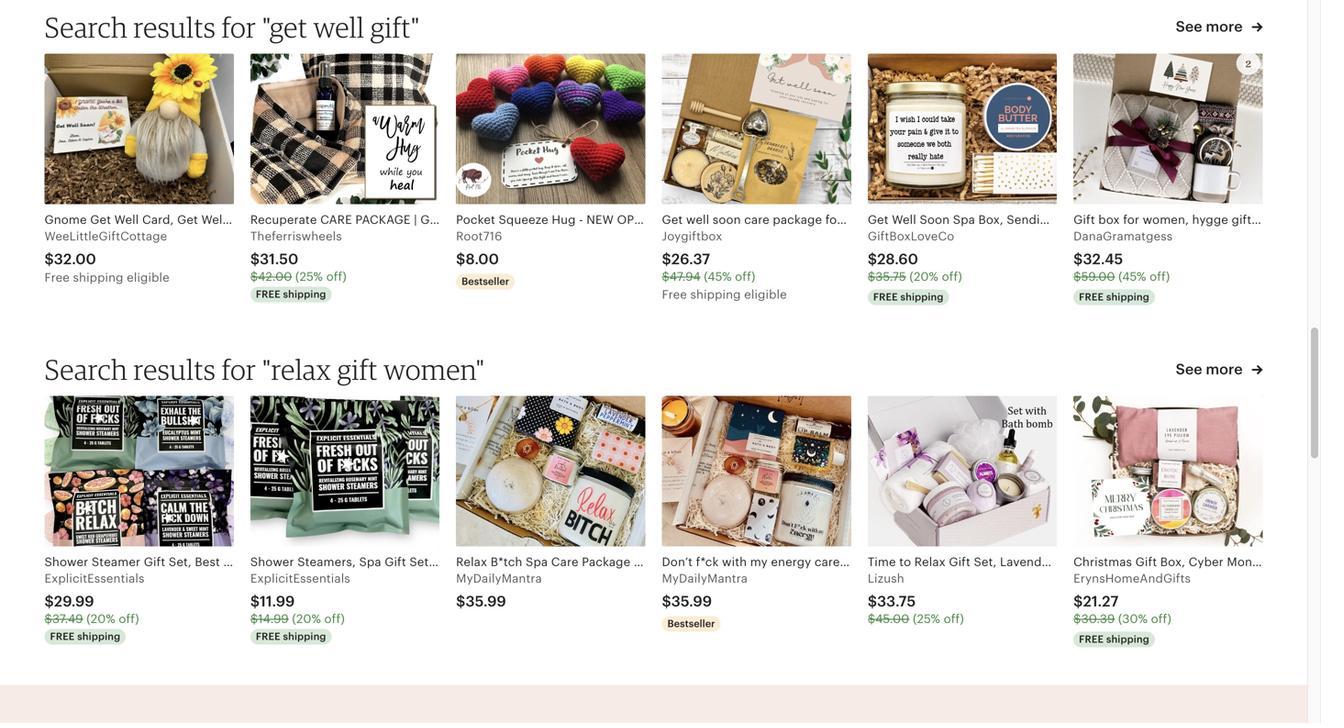 Task type: describe. For each thing, give the bounding box(es) containing it.
lizush
[[868, 572, 905, 586]]

shipping for 26.37
[[691, 288, 741, 301]]

$ inside mydailymantra $ 35.99 bestseller
[[662, 594, 672, 610]]

well
[[314, 10, 365, 44]]

results for "relax
[[134, 352, 216, 386]]

see more for women"
[[1177, 361, 1247, 378]]

11.99
[[260, 594, 295, 610]]

47.94
[[670, 270, 701, 284]]

giftboxloveco
[[868, 229, 955, 243]]

off) for 29.99
[[119, 613, 139, 626]]

see for search results for "get well gift"
[[1177, 19, 1203, 35]]

women"
[[384, 352, 485, 386]]

theferriswheels $ 31.50 $ 42.00 (25% off) free shipping
[[250, 229, 347, 300]]

(45% for 32.45
[[1119, 270, 1147, 284]]

(20% for 28.60
[[910, 270, 939, 284]]

off) for 32.45
[[1150, 270, 1171, 284]]

(25% for 33.75
[[913, 613, 941, 626]]

shower steamers, spa gift set, self care gift, shower bombs image
[[250, 396, 440, 547]]

explicitessentials $ 29.99 $ 37.49 (20% off) free shipping
[[45, 572, 145, 643]]

"relax
[[262, 352, 332, 386]]

gift,
[[492, 555, 518, 569]]

gift
[[385, 555, 407, 569]]

weelittlegiftcottage
[[45, 229, 167, 243]]

30.39
[[1082, 613, 1116, 626]]

lizush $ 33.75 $ 45.00 (25% off)
[[868, 572, 965, 626]]

mydailymantra $ 35.99 bestseller
[[662, 572, 748, 630]]

59.00
[[1082, 270, 1116, 284]]

free for 21.27
[[1080, 634, 1104, 645]]

8.00
[[466, 251, 499, 268]]

time to relax gift set, lavender spa bath gift box, gift for her, birthday gift set, birthday gift box, gift basket for women image
[[868, 396, 1058, 547]]

14.99
[[258, 613, 289, 626]]

more for search results for "relax gift women"
[[1207, 361, 1244, 378]]

joygiftbox $ 26.37 $ 47.94 (45% off) free shipping eligible
[[662, 229, 787, 301]]

get well soon care package for women, thinking of you, sympathy, surgery recovery, spa gift box for women, loose leaf tea gift box image
[[662, 54, 852, 204]]

off) for 26.37
[[736, 270, 756, 284]]

32.00
[[54, 251, 96, 268]]

steamers,
[[298, 555, 356, 569]]

mydailymantra for mydailymantra $ 35.99
[[456, 572, 542, 586]]

bombs
[[568, 555, 608, 569]]

see more link for search results for "relax gift women"
[[1177, 359, 1264, 380]]

shipping for 31.50
[[283, 289, 326, 300]]

don't f*ck with my energy care package - hang in there spa gift box for woman, self-care gift post-surgery, best friend sympathy gift image
[[662, 396, 852, 547]]

results for "get
[[134, 10, 216, 44]]

care
[[462, 555, 489, 569]]

33.75
[[878, 594, 916, 610]]

free for 32.45
[[1080, 291, 1104, 303]]

mydailymantra for mydailymantra $ 35.99 bestseller
[[662, 572, 748, 586]]

free inside shower steamers, spa gift set, self care gift, shower bombs explicitessentials $ 11.99 $ 14.99 (20% off) free shipping
[[256, 631, 281, 643]]

$ inside root716 $ 8.00 bestseller
[[456, 251, 466, 268]]

danagramatgess $ 32.45 $ 59.00 (45% off) free shipping
[[1074, 229, 1174, 303]]

$ inside mydailymantra $ 35.99
[[456, 594, 466, 610]]

(45% for 26.37
[[704, 270, 732, 284]]

shower steamer gift set, best gifts for women, stocking stuffers for women image
[[45, 396, 234, 547]]

1 explicitessentials from the left
[[45, 572, 145, 586]]

erynshomeandgifts
[[1074, 572, 1192, 586]]

shipping inside shower steamers, spa gift set, self care gift, shower bombs explicitessentials $ 11.99 $ 14.99 (20% off) free shipping
[[283, 631, 326, 643]]

free for 29.99
[[50, 631, 75, 643]]

35.75
[[876, 270, 907, 284]]

danagramatgess
[[1074, 229, 1174, 243]]

shipping for 21.27
[[1107, 634, 1150, 645]]

free for 31.50
[[256, 289, 281, 300]]

explicitessentials inside shower steamers, spa gift set, self care gift, shower bombs explicitessentials $ 11.99 $ 14.99 (20% off) free shipping
[[250, 572, 351, 586]]

shipping for 29.99
[[77, 631, 120, 643]]

relax b*tch spa care package | self care gift box | sympathy gift | relaxing gift for her image
[[456, 396, 646, 547]]

free for 28.60
[[874, 291, 899, 303]]

get well soon spa box, sending you healing vibes, surgery care package, recovery gift, get well candle spa box, candle gift image
[[868, 54, 1058, 204]]

more for search results for "get well gift"
[[1207, 19, 1244, 35]]

recuperate care package | get well gift for him | get well gift for her | surgery gift box hospital gift for man image
[[250, 54, 440, 204]]

$ inside weelittlegiftcottage $ 32.00 free shipping eligible
[[45, 251, 54, 268]]

31.50
[[260, 251, 299, 268]]

shower steamers, spa gift set, self care gift, shower bombs explicitessentials $ 11.99 $ 14.99 (20% off) free shipping
[[250, 555, 608, 643]]



Task type: vqa. For each thing, say whether or not it's contained in the screenshot.
"get for
yes



Task type: locate. For each thing, give the bounding box(es) containing it.
mydailymantra
[[456, 572, 542, 586], [662, 572, 748, 586]]

2 see more link from the top
[[1177, 359, 1264, 380]]

shipping inside joygiftbox $ 26.37 $ 47.94 (45% off) free shipping eligible
[[691, 288, 741, 301]]

off) down steamers,
[[325, 613, 345, 626]]

(25% right the 45.00
[[913, 613, 941, 626]]

free
[[45, 271, 70, 285], [662, 288, 688, 301]]

shipping
[[73, 271, 124, 285], [691, 288, 741, 301], [283, 289, 326, 300], [901, 291, 944, 303], [1107, 291, 1150, 303], [77, 631, 120, 643], [283, 631, 326, 643], [1107, 634, 1150, 645]]

(20% down 29.99
[[86, 613, 116, 626]]

0 horizontal spatial explicitessentials
[[45, 572, 145, 586]]

off)
[[326, 270, 347, 284], [736, 270, 756, 284], [942, 270, 963, 284], [1150, 270, 1171, 284], [119, 613, 139, 626], [325, 613, 345, 626], [944, 613, 965, 626], [1152, 613, 1172, 626]]

search
[[45, 10, 128, 44], [45, 352, 128, 386]]

off) right (30% on the bottom of the page
[[1152, 613, 1172, 626]]

1 35.99 from the left
[[466, 594, 507, 610]]

0 horizontal spatial (20%
[[86, 613, 116, 626]]

eligible inside weelittlegiftcottage $ 32.00 free shipping eligible
[[127, 271, 170, 285]]

1 mydailymantra from the left
[[456, 572, 542, 586]]

off) down giftboxloveco
[[942, 270, 963, 284]]

21.27
[[1084, 594, 1119, 610]]

2 search from the top
[[45, 352, 128, 386]]

1 horizontal spatial explicitessentials
[[250, 572, 351, 586]]

shipping down 42.00
[[283, 289, 326, 300]]

free inside explicitessentials $ 29.99 $ 37.49 (20% off) free shipping
[[50, 631, 75, 643]]

2 see from the top
[[1177, 361, 1203, 378]]

shipping inside weelittlegiftcottage $ 32.00 free shipping eligible
[[73, 271, 124, 285]]

0 vertical spatial see more
[[1177, 19, 1247, 35]]

shipping down 14.99
[[283, 631, 326, 643]]

off) for 28.60
[[942, 270, 963, 284]]

(20% inside giftboxloveco $ 28.60 $ 35.75 (20% off) free shipping
[[910, 270, 939, 284]]

1 shower from the left
[[250, 555, 294, 569]]

shipping inside giftboxloveco $ 28.60 $ 35.75 (20% off) free shipping
[[901, 291, 944, 303]]

(45% down 32.45
[[1119, 270, 1147, 284]]

32.45
[[1084, 251, 1124, 268]]

(25% right 42.00
[[296, 270, 323, 284]]

for left "get
[[222, 10, 256, 44]]

(45% down 26.37
[[704, 270, 732, 284]]

pocket squeeze hug - new option added - choice of keychain or without keychain image
[[456, 54, 646, 204]]

0 horizontal spatial free
[[45, 271, 70, 285]]

bestseller for 35.99
[[668, 619, 716, 630]]

shower right gift, at bottom left
[[521, 555, 565, 569]]

see more link
[[1177, 17, 1264, 37], [1177, 359, 1264, 380]]

1 see from the top
[[1177, 19, 1203, 35]]

off) inside theferriswheels $ 31.50 $ 42.00 (25% off) free shipping
[[326, 270, 347, 284]]

1 vertical spatial more
[[1207, 361, 1244, 378]]

28.60
[[878, 251, 919, 268]]

mydailymantra $ 35.99
[[456, 572, 542, 610]]

(25% inside lizush $ 33.75 $ 45.00 (25% off)
[[913, 613, 941, 626]]

0 vertical spatial (25%
[[296, 270, 323, 284]]

root716
[[456, 229, 503, 243]]

1 vertical spatial for
[[222, 352, 256, 386]]

(20% for 29.99
[[86, 613, 116, 626]]

giftboxloveco $ 28.60 $ 35.75 (20% off) free shipping
[[868, 229, 963, 303]]

shipping inside theferriswheels $ 31.50 $ 42.00 (25% off) free shipping
[[283, 289, 326, 300]]

weelittlegiftcottage $ 32.00 free shipping eligible
[[45, 229, 170, 285]]

shipping inside danagramatgess $ 32.45 $ 59.00 (45% off) free shipping
[[1107, 291, 1150, 303]]

root716 $ 8.00 bestseller
[[456, 229, 510, 287]]

free down 42.00
[[256, 289, 281, 300]]

26.37
[[672, 251, 711, 268]]

0 horizontal spatial (45%
[[704, 270, 732, 284]]

results
[[134, 10, 216, 44], [134, 352, 216, 386]]

free down 47.94
[[662, 288, 688, 301]]

0 vertical spatial bestseller
[[462, 276, 510, 287]]

off) inside "erynshomeandgifts $ 21.27 $ 30.39 (30% off) free shipping"
[[1152, 613, 1172, 626]]

(45% inside joygiftbox $ 26.37 $ 47.94 (45% off) free shipping eligible
[[704, 270, 732, 284]]

shipping inside "erynshomeandgifts $ 21.27 $ 30.39 (30% off) free shipping"
[[1107, 634, 1150, 645]]

0 horizontal spatial mydailymantra
[[456, 572, 542, 586]]

(45%
[[704, 270, 732, 284], [1119, 270, 1147, 284]]

1 vertical spatial (25%
[[913, 613, 941, 626]]

35.99 for mydailymantra $ 35.99 bestseller
[[672, 594, 713, 610]]

off) down danagramatgess
[[1150, 270, 1171, 284]]

1 search from the top
[[45, 10, 128, 44]]

(25% inside theferriswheels $ 31.50 $ 42.00 (25% off) free shipping
[[296, 270, 323, 284]]

see
[[1177, 19, 1203, 35], [1177, 361, 1203, 378]]

free down 32.00
[[45, 271, 70, 285]]

1 vertical spatial eligible
[[745, 288, 787, 301]]

(20% inside explicitessentials $ 29.99 $ 37.49 (20% off) free shipping
[[86, 613, 116, 626]]

1 vertical spatial bestseller
[[668, 619, 716, 630]]

0 vertical spatial results
[[134, 10, 216, 44]]

off) inside lizush $ 33.75 $ 45.00 (25% off)
[[944, 613, 965, 626]]

free
[[256, 289, 281, 300], [874, 291, 899, 303], [1080, 291, 1104, 303], [50, 631, 75, 643], [256, 631, 281, 643], [1080, 634, 1104, 645]]

shipping down 37.49
[[77, 631, 120, 643]]

(20% right 14.99
[[292, 613, 321, 626]]

0 horizontal spatial 35.99
[[466, 594, 507, 610]]

1 horizontal spatial mydailymantra
[[662, 572, 748, 586]]

shipping for 28.60
[[901, 291, 944, 303]]

0 horizontal spatial (25%
[[296, 270, 323, 284]]

for left the "relax
[[222, 352, 256, 386]]

1 horizontal spatial bestseller
[[668, 619, 716, 630]]

off) for 33.75
[[944, 613, 965, 626]]

eligible inside joygiftbox $ 26.37 $ 47.94 (45% off) free shipping eligible
[[745, 288, 787, 301]]

for for "relax
[[222, 352, 256, 386]]

search for search results for "relax gift women"
[[45, 352, 128, 386]]

bestseller inside root716 $ 8.00 bestseller
[[462, 276, 510, 287]]

shipping down 35.75 on the right top of the page
[[901, 291, 944, 303]]

more
[[1207, 19, 1244, 35], [1207, 361, 1244, 378]]

shipping down (30% on the bottom of the page
[[1107, 634, 1150, 645]]

shipping down 47.94
[[691, 288, 741, 301]]

0 horizontal spatial shower
[[250, 555, 294, 569]]

eligible
[[127, 271, 170, 285], [745, 288, 787, 301]]

(20% inside shower steamers, spa gift set, self care gift, shower bombs explicitessentials $ 11.99 $ 14.99 (20% off) free shipping
[[292, 613, 321, 626]]

1 vertical spatial see more link
[[1177, 359, 1264, 380]]

free down 37.49
[[50, 631, 75, 643]]

2 more from the top
[[1207, 361, 1244, 378]]

1 vertical spatial search
[[45, 352, 128, 386]]

0 horizontal spatial eligible
[[127, 271, 170, 285]]

free inside giftboxloveco $ 28.60 $ 35.75 (20% off) free shipping
[[874, 291, 899, 303]]

1 horizontal spatial eligible
[[745, 288, 787, 301]]

1 vertical spatial see
[[1177, 361, 1203, 378]]

37.49
[[52, 613, 83, 626]]

(20%
[[910, 270, 939, 284], [86, 613, 116, 626], [292, 613, 321, 626]]

joygiftbox
[[662, 229, 723, 243]]

christmas gift box, cyber monday, stress relief gift basket, anxiety gift, stress care package, nurse care package, relaxation gift image
[[1074, 396, 1264, 547]]

1 horizontal spatial 35.99
[[672, 594, 713, 610]]

1 horizontal spatial shower
[[521, 555, 565, 569]]

0 vertical spatial search
[[45, 10, 128, 44]]

off) inside joygiftbox $ 26.37 $ 47.94 (45% off) free shipping eligible
[[736, 270, 756, 284]]

1 vertical spatial see more
[[1177, 361, 1247, 378]]

0 vertical spatial see
[[1177, 19, 1203, 35]]

1 more from the top
[[1207, 19, 1244, 35]]

explicitessentials up 29.99
[[45, 572, 145, 586]]

see for search results for "relax gift women"
[[1177, 361, 1203, 378]]

shower up 11.99
[[250, 555, 294, 569]]

35.99 inside mydailymantra $ 35.99 bestseller
[[672, 594, 713, 610]]

set,
[[410, 555, 433, 569]]

1 (45% from the left
[[704, 270, 732, 284]]

for for "get
[[222, 10, 256, 44]]

0 vertical spatial for
[[222, 10, 256, 44]]

1 for from the top
[[222, 10, 256, 44]]

35.99
[[466, 594, 507, 610], [672, 594, 713, 610]]

0 horizontal spatial bestseller
[[462, 276, 510, 287]]

see more for gift"
[[1177, 19, 1247, 35]]

2 explicitessentials from the left
[[250, 572, 351, 586]]

free down 14.99
[[256, 631, 281, 643]]

for
[[222, 10, 256, 44], [222, 352, 256, 386]]

gift
[[338, 352, 378, 386]]

search for search results for "get well gift"
[[45, 10, 128, 44]]

0 vertical spatial more
[[1207, 19, 1244, 35]]

free down 30.39
[[1080, 634, 1104, 645]]

gift box for women, hygge gift, new years gift idea ,holiday gift box, christmas gift idea, warm gift, winter gift box, sending a hug image
[[1074, 54, 1264, 204]]

free inside theferriswheels $ 31.50 $ 42.00 (25% off) free shipping
[[256, 289, 281, 300]]

1 horizontal spatial (20%
[[292, 613, 321, 626]]

1 see more from the top
[[1177, 19, 1247, 35]]

search results for "get well gift"
[[45, 10, 420, 44]]

35.99 inside mydailymantra $ 35.99
[[466, 594, 507, 610]]

bestseller inside mydailymantra $ 35.99 bestseller
[[668, 619, 716, 630]]

0 vertical spatial see more link
[[1177, 17, 1264, 37]]

free inside danagramatgess $ 32.45 $ 59.00 (45% off) free shipping
[[1080, 291, 1104, 303]]

off) inside explicitessentials $ 29.99 $ 37.49 (20% off) free shipping
[[119, 613, 139, 626]]

spa
[[359, 555, 382, 569]]

(25%
[[296, 270, 323, 284], [913, 613, 941, 626]]

1 results from the top
[[134, 10, 216, 44]]

(20% down 28.60
[[910, 270, 939, 284]]

shipping down 32.00
[[73, 271, 124, 285]]

0 vertical spatial eligible
[[127, 271, 170, 285]]

search results for "relax gift women"
[[45, 352, 485, 386]]

shipping inside explicitessentials $ 29.99 $ 37.49 (20% off) free shipping
[[77, 631, 120, 643]]

1 horizontal spatial (25%
[[913, 613, 941, 626]]

1 vertical spatial results
[[134, 352, 216, 386]]

1 horizontal spatial free
[[662, 288, 688, 301]]

29.99
[[54, 594, 94, 610]]

explicitessentials
[[45, 572, 145, 586], [250, 572, 351, 586]]

see more link for search results for "get well gift"
[[1177, 17, 1264, 37]]

2 see more from the top
[[1177, 361, 1247, 378]]

45.00
[[876, 613, 910, 626]]

off) for 31.50
[[326, 270, 347, 284]]

2 for from the top
[[222, 352, 256, 386]]

off) inside giftboxloveco $ 28.60 $ 35.75 (20% off) free shipping
[[942, 270, 963, 284]]

1 vertical spatial free
[[662, 288, 688, 301]]

shipping down the 59.00 on the right of the page
[[1107, 291, 1150, 303]]

free down the 59.00 on the right of the page
[[1080, 291, 1104, 303]]

"get
[[262, 10, 308, 44]]

self
[[436, 555, 458, 569]]

free down 35.75 on the right top of the page
[[874, 291, 899, 303]]

(30%
[[1119, 613, 1149, 626]]

erynshomeandgifts $ 21.27 $ 30.39 (30% off) free shipping
[[1074, 572, 1192, 645]]

off) right 47.94
[[736, 270, 756, 284]]

off) down the 'theferriswheels'
[[326, 270, 347, 284]]

off) inside shower steamers, spa gift set, self care gift, shower bombs explicitessentials $ 11.99 $ 14.99 (20% off) free shipping
[[325, 613, 345, 626]]

35.99 for mydailymantra $ 35.99
[[466, 594, 507, 610]]

see more
[[1177, 19, 1247, 35], [1177, 361, 1247, 378]]

0 vertical spatial free
[[45, 271, 70, 285]]

bestseller
[[462, 276, 510, 287], [668, 619, 716, 630]]

gnome get well card, get well soon care package for woman, sick care package for her comfort, surgery recovery gift basket image
[[45, 54, 234, 204]]

2 shower from the left
[[521, 555, 565, 569]]

shipping for 32.45
[[1107, 291, 1150, 303]]

explicitessentials down steamers,
[[250, 572, 351, 586]]

off) inside danagramatgess $ 32.45 $ 59.00 (45% off) free shipping
[[1150, 270, 1171, 284]]

off) right the 45.00
[[944, 613, 965, 626]]

off) right 37.49
[[119, 613, 139, 626]]

2 results from the top
[[134, 352, 216, 386]]

2 mydailymantra from the left
[[662, 572, 748, 586]]

42.00
[[258, 270, 292, 284]]

(25% for 31.50
[[296, 270, 323, 284]]

$
[[45, 251, 54, 268], [250, 251, 260, 268], [456, 251, 466, 268], [662, 251, 672, 268], [868, 251, 878, 268], [1074, 251, 1084, 268], [250, 270, 258, 284], [662, 270, 670, 284], [868, 270, 876, 284], [1074, 270, 1082, 284], [45, 594, 54, 610], [250, 594, 260, 610], [456, 594, 466, 610], [662, 594, 672, 610], [868, 594, 878, 610], [1074, 594, 1084, 610], [45, 613, 52, 626], [250, 613, 258, 626], [868, 613, 876, 626], [1074, 613, 1082, 626]]

(45% inside danagramatgess $ 32.45 $ 59.00 (45% off) free shipping
[[1119, 270, 1147, 284]]

free inside joygiftbox $ 26.37 $ 47.94 (45% off) free shipping eligible
[[662, 288, 688, 301]]

1 horizontal spatial (45%
[[1119, 270, 1147, 284]]

free inside weelittlegiftcottage $ 32.00 free shipping eligible
[[45, 271, 70, 285]]

shower
[[250, 555, 294, 569], [521, 555, 565, 569]]

1 see more link from the top
[[1177, 17, 1264, 37]]

theferriswheels
[[250, 229, 342, 243]]

2 horizontal spatial (20%
[[910, 270, 939, 284]]

bestseller for 8.00
[[462, 276, 510, 287]]

2 (45% from the left
[[1119, 270, 1147, 284]]

free inside "erynshomeandgifts $ 21.27 $ 30.39 (30% off) free shipping"
[[1080, 634, 1104, 645]]

gift"
[[371, 10, 420, 44]]

2 35.99 from the left
[[672, 594, 713, 610]]

off) for 21.27
[[1152, 613, 1172, 626]]



